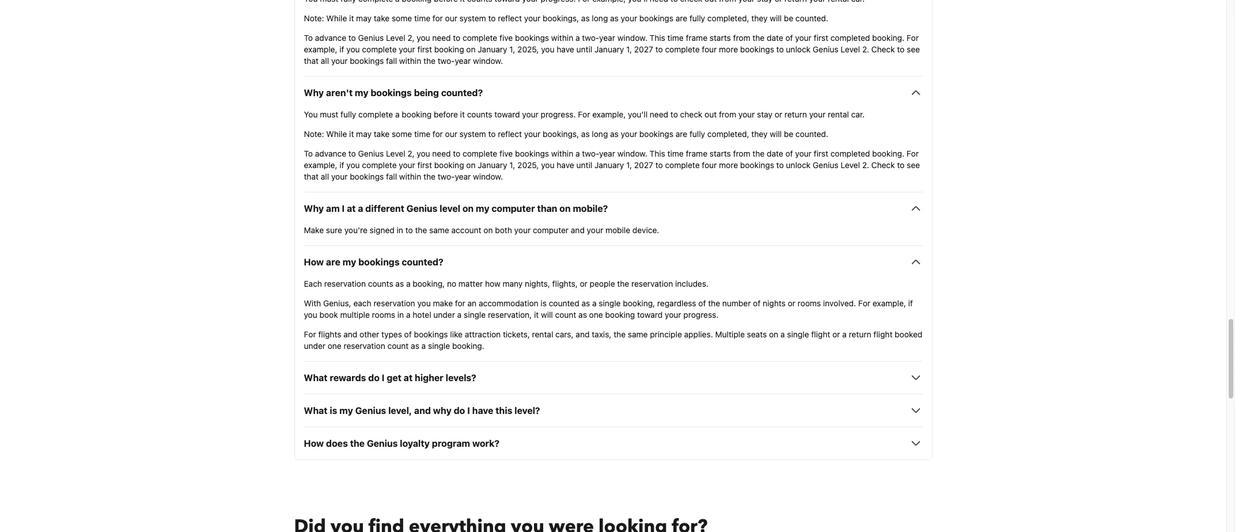 Task type: describe. For each thing, give the bounding box(es) containing it.
at inside dropdown button
[[347, 204, 356, 214]]

2 four from the top
[[702, 160, 717, 170]]

1 note: from the top
[[304, 13, 324, 23]]

single up higher
[[428, 341, 450, 351]]

how for how are my bookings counted?
[[304, 257, 324, 268]]

1 four from the top
[[702, 45, 717, 54]]

1 vertical spatial will
[[770, 129, 782, 139]]

2 take from the top
[[374, 129, 390, 139]]

in inside with genius, each reservation you make for an accommodation is counted as a single booking, regardless of the number of nights or rooms involved. for example, if you book multiple rooms in a hotel under a single reservation, it will count as one booking toward your progress.
[[398, 310, 404, 320]]

how are my bookings counted? button
[[304, 255, 923, 269]]

people
[[590, 279, 615, 289]]

0 vertical spatial if
[[340, 45, 344, 54]]

year up why aren't my bookings being counted? dropdown button
[[599, 33, 615, 43]]

or right stay
[[775, 110, 783, 119]]

how does the genius loyalty program work? button
[[304, 437, 923, 451]]

1 2025, from the top
[[518, 45, 539, 54]]

2 five from the top
[[500, 149, 513, 159]]

make
[[304, 226, 324, 235]]

2 while from the top
[[326, 129, 347, 139]]

2 vertical spatial need
[[432, 149, 451, 159]]

1 vertical spatial counts
[[368, 279, 393, 289]]

what for what is my genius level, and why do i have this level?
[[304, 406, 328, 416]]

year up "before"
[[455, 56, 471, 66]]

2 long from the top
[[592, 129, 608, 139]]

2 all from the top
[[321, 172, 329, 182]]

is inside dropdown button
[[330, 406, 337, 416]]

under inside with genius, each reservation you make for an accommodation is counted as a single booking, regardless of the number of nights or rooms involved. for example, if you book multiple rooms in a hotel under a single reservation, it will count as one booking toward your progress.
[[434, 310, 455, 320]]

for inside with genius, each reservation you make for an accommodation is counted as a single booking, regardless of the number of nights or rooms involved. for example, if you book multiple rooms in a hotel under a single reservation, it will count as one booking toward your progress.
[[455, 299, 466, 308]]

1 vertical spatial have
[[557, 160, 574, 170]]

cars,
[[556, 330, 574, 340]]

0 vertical spatial rooms
[[798, 299, 821, 308]]

1 unlock from the top
[[786, 45, 811, 54]]

for flights and other types of bookings like attraction tickets, rental cars, and taxis, the same principle applies. multiple seats on a single flight or a return flight booked under one reservation count as a single booking.
[[304, 330, 923, 351]]

with genius, each reservation you make for an accommodation is counted as a single booking, regardless of the number of nights or rooms involved. for example, if you book multiple rooms in a hotel under a single reservation, it will count as one booking toward your progress.
[[304, 299, 913, 320]]

what rewards do i get at higher levels? button
[[304, 371, 923, 385]]

1 starts from the top
[[710, 33, 731, 43]]

2 completed, from the top
[[708, 129, 749, 139]]

1 to advance to genius level 2, you need to complete five bookings within a two-year window. this time frame starts from the date of your first completed booking. for example, if you complete your first booking on january 1, 2025, you have until january 1, 2027 to complete four more bookings to unlock genius level 2. check to see that all your bookings fall within the two-year window. from the top
[[304, 33, 920, 66]]

do inside dropdown button
[[454, 406, 465, 416]]

no
[[447, 279, 456, 289]]

level
[[440, 204, 460, 214]]

1 frame from the top
[[686, 33, 708, 43]]

mobile
[[606, 226, 631, 235]]

1 completed from the top
[[831, 33, 870, 43]]

account
[[452, 226, 482, 235]]

with
[[304, 299, 321, 308]]

program
[[432, 439, 470, 449]]

it inside with genius, each reservation you make for an accommodation is counted as a single booking, regardless of the number of nights or rooms involved. for example, if you book multiple rooms in a hotel under a single reservation, it will count as one booking toward your progress.
[[534, 310, 539, 320]]

1 horizontal spatial counts
[[467, 110, 492, 119]]

many
[[503, 279, 523, 289]]

am
[[326, 204, 340, 214]]

types
[[382, 330, 402, 340]]

for inside for flights and other types of bookings like attraction tickets, rental cars, and taxis, the same principle applies. multiple seats on a single flight or a return flight booked under one reservation count as a single booking.
[[304, 330, 316, 340]]

1 vertical spatial fully
[[341, 110, 356, 119]]

signed
[[370, 226, 395, 235]]

0 vertical spatial will
[[770, 13, 782, 23]]

you must fully complete a booking before it counts toward your progress. for example, you'll need to check out from your stay or return your rental car.
[[304, 110, 865, 119]]

1 to from the top
[[304, 33, 313, 43]]

1 vertical spatial for
[[433, 129, 443, 139]]

for inside with genius, each reservation you make for an accommodation is counted as a single booking, regardless of the number of nights or rooms involved. for example, if you book multiple rooms in a hotel under a single reservation, it will count as one booking toward your progress.
[[859, 299, 871, 308]]

nights,
[[525, 279, 550, 289]]

1 this from the top
[[650, 33, 665, 43]]

1 vertical spatial computer
[[533, 226, 569, 235]]

2 2027 from the top
[[634, 160, 653, 170]]

seats
[[747, 330, 767, 340]]

and left the other
[[344, 330, 357, 340]]

1 check from the top
[[872, 45, 895, 54]]

0 vertical spatial have
[[557, 45, 574, 54]]

booking up level
[[434, 160, 464, 170]]

2 frame from the top
[[686, 149, 708, 159]]

multiple
[[715, 330, 745, 340]]

1 2, from the top
[[408, 33, 415, 43]]

hotel
[[413, 310, 431, 320]]

1 2. from the top
[[863, 45, 869, 54]]

1 more from the top
[[719, 45, 738, 54]]

make
[[433, 299, 453, 308]]

progress. inside with genius, each reservation you make for an accommodation is counted as a single booking, regardless of the number of nights or rooms involved. for example, if you book multiple rooms in a hotel under a single reservation, it will count as one booking toward your progress.
[[684, 310, 719, 320]]

bookings inside dropdown button
[[371, 88, 412, 98]]

car.
[[851, 110, 865, 119]]

and down mobile? on the top left
[[571, 226, 585, 235]]

0 horizontal spatial progress.
[[541, 110, 576, 119]]

0 vertical spatial return
[[785, 110, 807, 119]]

how
[[485, 279, 501, 289]]

must
[[320, 110, 338, 119]]

different
[[366, 204, 405, 214]]

principle
[[650, 330, 682, 340]]

1 2027 from the top
[[634, 45, 653, 54]]

each
[[304, 279, 322, 289]]

get
[[387, 373, 402, 383]]

nights
[[763, 299, 786, 308]]

the inside dropdown button
[[350, 439, 365, 449]]

single right seats in the right bottom of the page
[[787, 330, 809, 340]]

you're
[[344, 226, 368, 235]]

why
[[433, 406, 452, 416]]

booking down being
[[402, 110, 432, 119]]

year down you must fully complete a booking before it counts toward your progress. for example, you'll need to check out from your stay or return your rental car.
[[599, 149, 615, 159]]

1 long from the top
[[592, 13, 608, 23]]

2 be from the top
[[784, 129, 794, 139]]

tickets,
[[503, 330, 530, 340]]

number
[[723, 299, 751, 308]]

rewards
[[330, 373, 366, 383]]

flights
[[318, 330, 341, 340]]

year up why am i at a different genius level on my computer than on mobile?
[[455, 172, 471, 182]]

other
[[360, 330, 379, 340]]

1 until from the top
[[577, 45, 593, 54]]

2 unlock from the top
[[786, 160, 811, 170]]

how are my bookings counted?
[[304, 257, 444, 268]]

2 vertical spatial fully
[[690, 129, 705, 139]]

like
[[450, 330, 463, 340]]

how does the genius loyalty program work?
[[304, 439, 500, 449]]

1 vertical spatial booking.
[[873, 149, 905, 159]]

of inside for flights and other types of bookings like attraction tickets, rental cars, and taxis, the same principle applies. multiple seats on a single flight or a return flight booked under one reservation count as a single booking.
[[404, 330, 412, 340]]

does
[[326, 439, 348, 449]]

2 check from the top
[[872, 160, 895, 170]]

1 system from the top
[[460, 13, 486, 23]]

why am i at a different genius level on my computer than on mobile? button
[[304, 202, 923, 216]]

why aren't my bookings being counted?
[[304, 88, 483, 98]]

an
[[468, 299, 477, 308]]

return inside for flights and other types of bookings like attraction tickets, rental cars, and taxis, the same principle applies. multiple seats on a single flight or a return flight booked under one reservation count as a single booking.
[[849, 330, 872, 340]]

or inside with genius, each reservation you make for an accommodation is counted as a single booking, regardless of the number of nights or rooms involved. for example, if you book multiple rooms in a hotel under a single reservation, it will count as one booking toward your progress.
[[788, 299, 796, 308]]

and inside what is my genius level, and why do i have this level? dropdown button
[[414, 406, 431, 416]]

2 more from the top
[[719, 160, 738, 170]]

the inside with genius, each reservation you make for an accommodation is counted as a single booking, regardless of the number of nights or rooms involved. for example, if you book multiple rooms in a hotel under a single reservation, it will count as one booking toward your progress.
[[708, 299, 720, 308]]

0 vertical spatial need
[[432, 33, 451, 43]]

0 vertical spatial rental
[[828, 110, 849, 119]]

accommodation
[[479, 299, 539, 308]]

2 fall from the top
[[386, 172, 397, 182]]

2 this from the top
[[650, 149, 665, 159]]

involved.
[[823, 299, 856, 308]]

single down people at the bottom of page
[[599, 299, 621, 308]]

out
[[705, 110, 717, 119]]

higher
[[415, 373, 444, 383]]

on inside for flights and other types of bookings like attraction tickets, rental cars, and taxis, the same principle applies. multiple seats on a single flight or a return flight booked under one reservation count as a single booking.
[[769, 330, 779, 340]]

loyalty
[[400, 439, 430, 449]]

the inside for flights and other types of bookings like attraction tickets, rental cars, and taxis, the same principle applies. multiple seats on a single flight or a return flight booked under one reservation count as a single booking.
[[614, 330, 626, 340]]

check
[[680, 110, 703, 119]]

counted? inside why aren't my bookings being counted? dropdown button
[[441, 88, 483, 98]]

this
[[496, 406, 513, 416]]

0 horizontal spatial same
[[429, 226, 449, 235]]

2 may from the top
[[356, 129, 372, 139]]

2 note: from the top
[[304, 129, 324, 139]]

1 vertical spatial are
[[676, 129, 688, 139]]

genius,
[[323, 299, 351, 308]]

1 completed, from the top
[[708, 13, 749, 23]]

your inside with genius, each reservation you make for an accommodation is counted as a single booking, regardless of the number of nights or rooms involved. for example, if you book multiple rooms in a hotel under a single reservation, it will count as one booking toward your progress.
[[665, 310, 681, 320]]

reservation up genius,
[[324, 279, 366, 289]]

counted? inside how are my bookings counted? dropdown button
[[402, 257, 444, 268]]

2 until from the top
[[577, 160, 593, 170]]

reservation inside with genius, each reservation you make for an accommodation is counted as a single booking, regardless of the number of nights or rooms involved. for example, if you book multiple rooms in a hotel under a single reservation, it will count as one booking toward your progress.
[[374, 299, 415, 308]]

1 fall from the top
[[386, 56, 397, 66]]

1 while from the top
[[326, 13, 347, 23]]

1 five from the top
[[500, 33, 513, 43]]

1 bookings, from the top
[[543, 13, 579, 23]]

1 flight from the left
[[812, 330, 831, 340]]

mobile?
[[573, 204, 608, 214]]

reservation up regardless
[[632, 279, 673, 289]]

before
[[434, 110, 458, 119]]

or left people at the bottom of page
[[580, 279, 588, 289]]

applies.
[[684, 330, 713, 340]]

have inside dropdown button
[[472, 406, 494, 416]]

aren't
[[326, 88, 353, 98]]

1 counted. from the top
[[796, 13, 829, 23]]

taxis,
[[592, 330, 612, 340]]

i inside dropdown button
[[467, 406, 470, 416]]

each reservation counts as a booking, no matter how many nights, flights, or people the reservation includes.
[[304, 279, 709, 289]]

2 our from the top
[[445, 129, 458, 139]]

level?
[[515, 406, 540, 416]]

count inside for flights and other types of bookings like attraction tickets, rental cars, and taxis, the same principle applies. multiple seats on a single flight or a return flight booked under one reservation count as a single booking.
[[388, 341, 409, 351]]

levels?
[[446, 373, 477, 383]]

one inside with genius, each reservation you make for an accommodation is counted as a single booking, regardless of the number of nights or rooms involved. for example, if you book multiple rooms in a hotel under a single reservation, it will count as one booking toward your progress.
[[589, 310, 603, 320]]

2 completed from the top
[[831, 149, 870, 159]]

do inside 'dropdown button'
[[368, 373, 380, 383]]

2 bookings, from the top
[[543, 129, 579, 139]]

same inside for flights and other types of bookings like attraction tickets, rental cars, and taxis, the same principle applies. multiple seats on a single flight or a return flight booked under one reservation count as a single booking.
[[628, 330, 648, 340]]

work?
[[472, 439, 500, 449]]



Task type: vqa. For each thing, say whether or not it's contained in the screenshot.
bottom Rooms
yes



Task type: locate. For each thing, give the bounding box(es) containing it.
1 vertical spatial note:
[[304, 129, 324, 139]]

rental left cars,
[[532, 330, 553, 340]]

1 they from the top
[[752, 13, 768, 23]]

return down involved.
[[849, 330, 872, 340]]

1 vertical spatial four
[[702, 160, 717, 170]]

why up the you
[[304, 88, 324, 98]]

2 vertical spatial are
[[326, 257, 341, 268]]

0 vertical spatial how
[[304, 257, 324, 268]]

0 vertical spatial some
[[392, 13, 412, 23]]

1 vertical spatial do
[[454, 406, 465, 416]]

i right am
[[342, 204, 345, 214]]

my for level,
[[340, 406, 353, 416]]

0 vertical spatial for
[[433, 13, 443, 23]]

1 vertical spatial note: while it may take some time for our system to reflect your bookings, as long as your bookings are fully completed, they will be counted.
[[304, 129, 829, 139]]

how up each
[[304, 257, 324, 268]]

same
[[429, 226, 449, 235], [628, 330, 648, 340]]

on
[[466, 45, 476, 54], [466, 160, 476, 170], [463, 204, 474, 214], [560, 204, 571, 214], [484, 226, 493, 235], [769, 330, 779, 340]]

how left does
[[304, 439, 324, 449]]

2 date from the top
[[767, 149, 784, 159]]

i left get
[[382, 373, 385, 383]]

rooms left involved.
[[798, 299, 821, 308]]

both
[[495, 226, 512, 235]]

matter
[[459, 279, 483, 289]]

2 vertical spatial will
[[541, 310, 553, 320]]

0 vertical spatial advance
[[315, 33, 346, 43]]

1 horizontal spatial flight
[[874, 330, 893, 340]]

0 vertical spatial booking.
[[873, 33, 905, 43]]

genius inside dropdown button
[[407, 204, 438, 214]]

note:
[[304, 13, 324, 23], [304, 129, 324, 139]]

if inside with genius, each reservation you make for an accommodation is counted as a single booking, regardless of the number of nights or rooms involved. for example, if you book multiple rooms in a hotel under a single reservation, it will count as one booking toward your progress.
[[909, 299, 913, 308]]

1 horizontal spatial do
[[454, 406, 465, 416]]

0 horizontal spatial counts
[[368, 279, 393, 289]]

1 vertical spatial take
[[374, 129, 390, 139]]

what is my genius level, and why do i have this level?
[[304, 406, 540, 416]]

computer up both
[[492, 204, 535, 214]]

0 horizontal spatial at
[[347, 204, 356, 214]]

count down types
[[388, 341, 409, 351]]

progress.
[[541, 110, 576, 119], [684, 310, 719, 320]]

0 vertical spatial completed
[[831, 33, 870, 43]]

2 they from the top
[[752, 129, 768, 139]]

2 2025, from the top
[[518, 160, 539, 170]]

0 vertical spatial five
[[500, 33, 513, 43]]

2 note: while it may take some time for our system to reflect your bookings, as long as your bookings are fully completed, they will be counted. from the top
[[304, 129, 829, 139]]

2 to advance to genius level 2, you need to complete five bookings within a two-year window. this time frame starts from the date of your first completed booking. for example, if you complete your first booking on january 1, 2025, you have until january 1, 2027 to complete four more bookings to unlock genius level 2. check to see that all your bookings fall within the two-year window. from the top
[[304, 149, 920, 182]]

1 horizontal spatial same
[[628, 330, 648, 340]]

1 note: while it may take some time for our system to reflect your bookings, as long as your bookings are fully completed, they will be counted. from the top
[[304, 13, 829, 23]]

1 how from the top
[[304, 257, 324, 268]]

booking up for flights and other types of bookings like attraction tickets, rental cars, and taxis, the same principle applies. multiple seats on a single flight or a return flight booked under one reservation count as a single booking.
[[605, 310, 635, 320]]

in left the hotel
[[398, 310, 404, 320]]

rooms
[[798, 299, 821, 308], [372, 310, 395, 320]]

0 vertical spatial may
[[356, 13, 372, 23]]

or right nights
[[788, 299, 796, 308]]

0 vertical spatial counted?
[[441, 88, 483, 98]]

1 why from the top
[[304, 88, 324, 98]]

at
[[347, 204, 356, 214], [404, 373, 413, 383]]

need up being
[[432, 33, 451, 43]]

rooms up types
[[372, 310, 395, 320]]

1 horizontal spatial count
[[555, 310, 576, 320]]

1 take from the top
[[374, 13, 390, 23]]

under inside for flights and other types of bookings like attraction tickets, rental cars, and taxis, the same principle applies. multiple seats on a single flight or a return flight booked under one reservation count as a single booking.
[[304, 341, 326, 351]]

1 vertical spatial this
[[650, 149, 665, 159]]

2 2. from the top
[[863, 160, 869, 170]]

same down level
[[429, 226, 449, 235]]

stay
[[757, 110, 773, 119]]

that up the you
[[304, 56, 319, 66]]

you
[[304, 110, 318, 119]]

1 vertical spatial frame
[[686, 149, 708, 159]]

1 vertical spatial to advance to genius level 2, you need to complete five bookings within a two-year window. this time frame starts from the date of your first completed booking. for example, if you complete your first booking on january 1, 2025, you have until january 1, 2027 to complete four more bookings to unlock genius level 2. check to see that all your bookings fall within the two-year window.
[[304, 149, 920, 182]]

0 vertical spatial in
[[397, 226, 403, 235]]

window.
[[618, 33, 648, 43], [473, 56, 503, 66], [618, 149, 648, 159], [473, 172, 503, 182]]

counted
[[549, 299, 580, 308]]

0 vertical spatial 2027
[[634, 45, 653, 54]]

flight down involved.
[[812, 330, 831, 340]]

0 vertical spatial 2,
[[408, 33, 415, 43]]

1 vertical spatial i
[[382, 373, 385, 383]]

example, up booked
[[873, 299, 906, 308]]

1 horizontal spatial under
[[434, 310, 455, 320]]

2 what from the top
[[304, 406, 328, 416]]

0 vertical spatial our
[[445, 13, 458, 23]]

why am i at a different genius level on my computer than on mobile?
[[304, 204, 608, 214]]

my down you're on the left of the page
[[343, 257, 356, 268]]

2 counted. from the top
[[796, 129, 829, 139]]

count down counted
[[555, 310, 576, 320]]

what inside 'dropdown button'
[[304, 373, 328, 383]]

my for being
[[355, 88, 369, 98]]

why inside dropdown button
[[304, 88, 324, 98]]

time
[[414, 13, 431, 23], [668, 33, 684, 43], [414, 129, 431, 139], [668, 149, 684, 159]]

what up does
[[304, 406, 328, 416]]

attraction
[[465, 330, 501, 340]]

why for why aren't my bookings being counted?
[[304, 88, 324, 98]]

i right why
[[467, 406, 470, 416]]

same left principle on the bottom of page
[[628, 330, 648, 340]]

advance up aren't
[[315, 33, 346, 43]]

1 that from the top
[[304, 56, 319, 66]]

0 horizontal spatial toward
[[495, 110, 520, 119]]

being
[[414, 88, 439, 98]]

the
[[753, 33, 765, 43], [424, 56, 436, 66], [753, 149, 765, 159], [424, 172, 436, 182], [415, 226, 427, 235], [617, 279, 629, 289], [708, 299, 720, 308], [614, 330, 626, 340], [350, 439, 365, 449]]

counted? up make
[[402, 257, 444, 268]]

1 vertical spatial be
[[784, 129, 794, 139]]

0 vertical spatial frame
[[686, 33, 708, 43]]

booking,
[[413, 279, 445, 289], [623, 299, 655, 308]]

advance down must
[[315, 149, 346, 159]]

1 vertical spatial more
[[719, 160, 738, 170]]

reflect
[[498, 13, 522, 23], [498, 129, 522, 139]]

what left rewards
[[304, 373, 328, 383]]

2 system from the top
[[460, 129, 486, 139]]

0 vertical spatial four
[[702, 45, 717, 54]]

in right signed
[[397, 226, 403, 235]]

four
[[702, 45, 717, 54], [702, 160, 717, 170]]

reservation,
[[488, 310, 532, 320]]

0 vertical spatial why
[[304, 88, 324, 98]]

2 see from the top
[[907, 160, 920, 170]]

1 horizontal spatial at
[[404, 373, 413, 383]]

why aren't my bookings being counted? button
[[304, 86, 923, 100]]

multiple
[[340, 310, 370, 320]]

0 horizontal spatial flight
[[812, 330, 831, 340]]

to
[[488, 13, 496, 23], [349, 33, 356, 43], [453, 33, 461, 43], [656, 45, 663, 54], [777, 45, 784, 54], [897, 45, 905, 54], [671, 110, 678, 119], [488, 129, 496, 139], [349, 149, 356, 159], [453, 149, 461, 159], [656, 160, 663, 170], [777, 160, 784, 170], [897, 160, 905, 170], [406, 226, 413, 235]]

0 vertical spatial booking,
[[413, 279, 445, 289]]

1 vertical spatial that
[[304, 172, 319, 182]]

1 vertical spatial 2.
[[863, 160, 869, 170]]

under down make
[[434, 310, 455, 320]]

are
[[676, 13, 688, 23], [676, 129, 688, 139], [326, 257, 341, 268]]

one up taxis,
[[589, 310, 603, 320]]

completed
[[831, 33, 870, 43], [831, 149, 870, 159]]

to advance to genius level 2, you need to complete five bookings within a two-year window. this time frame starts from the date of your first completed booking. for example, if you complete your first booking on january 1, 2025, you have until january 1, 2027 to complete four more bookings to unlock genius level 2. check to see that all your bookings fall within the two-year window. up why aren't my bookings being counted? dropdown button
[[304, 33, 920, 66]]

what inside dropdown button
[[304, 406, 328, 416]]

0 horizontal spatial i
[[342, 204, 345, 214]]

example, up am
[[304, 160, 337, 170]]

if up aren't
[[340, 45, 344, 54]]

computer inside why am i at a different genius level on my computer than on mobile? dropdown button
[[492, 204, 535, 214]]

my right aren't
[[355, 88, 369, 98]]

1 vertical spatial from
[[719, 110, 737, 119]]

counts
[[467, 110, 492, 119], [368, 279, 393, 289]]

toward
[[495, 110, 520, 119], [637, 310, 663, 320]]

1 vertical spatial some
[[392, 129, 412, 139]]

my down rewards
[[340, 406, 353, 416]]

0 vertical spatial bookings,
[[543, 13, 579, 23]]

2 vertical spatial for
[[455, 299, 466, 308]]

that up make
[[304, 172, 319, 182]]

booked
[[895, 330, 923, 340]]

1 vertical spatial 2027
[[634, 160, 653, 170]]

1 what from the top
[[304, 373, 328, 383]]

1 vertical spatial count
[[388, 341, 409, 351]]

1 horizontal spatial i
[[382, 373, 385, 383]]

each
[[354, 299, 372, 308]]

1 horizontal spatial return
[[849, 330, 872, 340]]

five
[[500, 33, 513, 43], [500, 149, 513, 159]]

you'll
[[628, 110, 648, 119]]

bookings
[[640, 13, 674, 23], [515, 33, 549, 43], [740, 45, 774, 54], [350, 56, 384, 66], [371, 88, 412, 98], [640, 129, 674, 139], [515, 149, 549, 159], [740, 160, 774, 170], [350, 172, 384, 182], [359, 257, 400, 268], [414, 330, 448, 340]]

complete
[[463, 33, 497, 43], [362, 45, 397, 54], [665, 45, 700, 54], [359, 110, 393, 119], [463, 149, 497, 159], [362, 160, 397, 170], [665, 160, 700, 170]]

to
[[304, 33, 313, 43], [304, 149, 313, 159]]

count inside with genius, each reservation you make for an accommodation is counted as a single booking, regardless of the number of nights or rooms involved. for example, if you book multiple rooms in a hotel under a single reservation, it will count as one booking toward your progress.
[[555, 310, 576, 320]]

1 vertical spatial may
[[356, 129, 372, 139]]

than
[[537, 204, 558, 214]]

need right you'll
[[650, 110, 669, 119]]

0 vertical spatial are
[[676, 13, 688, 23]]

2 vertical spatial from
[[733, 149, 751, 159]]

bookings inside dropdown button
[[359, 257, 400, 268]]

1 vertical spatial booking,
[[623, 299, 655, 308]]

all up aren't
[[321, 56, 329, 66]]

0 vertical spatial counts
[[467, 110, 492, 119]]

and
[[571, 226, 585, 235], [344, 330, 357, 340], [576, 330, 590, 340], [414, 406, 431, 416]]

are inside how are my bookings counted? dropdown button
[[326, 257, 341, 268]]

1 vertical spatial 2025,
[[518, 160, 539, 170]]

all up am
[[321, 172, 329, 182]]

2 starts from the top
[[710, 149, 731, 159]]

january
[[478, 45, 507, 54], [595, 45, 624, 54], [478, 160, 507, 170], [595, 160, 624, 170]]

2 to from the top
[[304, 149, 313, 159]]

toward inside with genius, each reservation you make for an accommodation is counted as a single booking, regardless of the number of nights or rooms involved. for example, if you book multiple rooms in a hotel under a single reservation, it will count as one booking toward your progress.
[[637, 310, 663, 320]]

1 vertical spatial date
[[767, 149, 784, 159]]

counts down how are my bookings counted?
[[368, 279, 393, 289]]

0 vertical spatial count
[[555, 310, 576, 320]]

flights,
[[552, 279, 578, 289]]

level
[[386, 33, 405, 43], [841, 45, 860, 54], [386, 149, 405, 159], [841, 160, 860, 170]]

0 vertical spatial be
[[784, 13, 794, 23]]

1 some from the top
[[392, 13, 412, 23]]

to advance to genius level 2, you need to complete five bookings within a two-year window. this time frame starts from the date of your first completed booking. for example, if you complete your first booking on january 1, 2025, you have until january 1, 2027 to complete four more bookings to unlock genius level 2. check to see that all your bookings fall within the two-year window. up why am i at a different genius level on my computer than on mobile? dropdown button
[[304, 149, 920, 182]]

as
[[581, 13, 590, 23], [610, 13, 619, 23], [581, 129, 590, 139], [610, 129, 619, 139], [396, 279, 404, 289], [582, 299, 590, 308], [579, 310, 587, 320], [411, 341, 419, 351]]

how for how does the genius loyalty program work?
[[304, 439, 324, 449]]

do right why
[[454, 406, 465, 416]]

bookings inside for flights and other types of bookings like attraction tickets, rental cars, and taxis, the same principle applies. multiple seats on a single flight or a return flight booked under one reservation count as a single booking.
[[414, 330, 448, 340]]

booking. inside for flights and other types of bookings like attraction tickets, rental cars, and taxis, the same principle applies. multiple seats on a single flight or a return flight booked under one reservation count as a single booking.
[[452, 341, 485, 351]]

sure
[[326, 226, 342, 235]]

how
[[304, 257, 324, 268], [304, 439, 324, 449]]

0 horizontal spatial rooms
[[372, 310, 395, 320]]

1 be from the top
[[784, 13, 794, 23]]

some
[[392, 13, 412, 23], [392, 129, 412, 139]]

0 vertical spatial 2025,
[[518, 45, 539, 54]]

1 may from the top
[[356, 13, 372, 23]]

example,
[[304, 45, 337, 54], [593, 110, 626, 119], [304, 160, 337, 170], [873, 299, 906, 308]]

or down involved.
[[833, 330, 840, 340]]

i inside dropdown button
[[342, 204, 345, 214]]

0 vertical spatial until
[[577, 45, 593, 54]]

for
[[433, 13, 443, 23], [433, 129, 443, 139], [455, 299, 466, 308]]

2,
[[408, 33, 415, 43], [408, 149, 415, 159]]

need down "before"
[[432, 149, 451, 159]]

book
[[320, 310, 338, 320]]

will inside with genius, each reservation you make for an accommodation is counted as a single booking, regardless of the number of nights or rooms involved. for example, if you book multiple rooms in a hotel under a single reservation, it will count as one booking toward your progress.
[[541, 310, 553, 320]]

you
[[417, 33, 430, 43], [347, 45, 360, 54], [541, 45, 555, 54], [417, 149, 430, 159], [347, 160, 360, 170], [541, 160, 555, 170], [417, 299, 431, 308], [304, 310, 317, 320]]

is left counted
[[541, 299, 547, 308]]

single
[[599, 299, 621, 308], [464, 310, 486, 320], [787, 330, 809, 340], [428, 341, 450, 351]]

my for counted?
[[343, 257, 356, 268]]

booking
[[434, 45, 464, 54], [402, 110, 432, 119], [434, 160, 464, 170], [605, 310, 635, 320]]

device.
[[633, 226, 659, 235]]

reservation down the other
[[344, 341, 385, 351]]

1 vertical spatial how
[[304, 439, 324, 449]]

regardless
[[657, 299, 696, 308]]

1 vertical spatial in
[[398, 310, 404, 320]]

1 reflect from the top
[[498, 13, 522, 23]]

1 vertical spatial reflect
[[498, 129, 522, 139]]

0 vertical spatial at
[[347, 204, 356, 214]]

at right get
[[404, 373, 413, 383]]

0 vertical spatial unlock
[[786, 45, 811, 54]]

and left why
[[414, 406, 431, 416]]

a inside dropdown button
[[358, 204, 363, 214]]

my up make sure you're signed in to the same account on both your computer and your mobile device.
[[476, 204, 490, 214]]

2 why from the top
[[304, 204, 324, 214]]

unlock
[[786, 45, 811, 54], [786, 160, 811, 170]]

at right am
[[347, 204, 356, 214]]

computer down than
[[533, 226, 569, 235]]

2 some from the top
[[392, 129, 412, 139]]

1 vertical spatial rental
[[532, 330, 553, 340]]

have
[[557, 45, 574, 54], [557, 160, 574, 170], [472, 406, 494, 416]]

2 that from the top
[[304, 172, 319, 182]]

if up am
[[340, 160, 344, 170]]

fall up different
[[386, 172, 397, 182]]

0 vertical spatial more
[[719, 45, 738, 54]]

as inside for flights and other types of bookings like attraction tickets, rental cars, and taxis, the same principle applies. multiple seats on a single flight or a return flight booked under one reservation count as a single booking.
[[411, 341, 419, 351]]

booking, left regardless
[[623, 299, 655, 308]]

my inside dropdown button
[[343, 257, 356, 268]]

1 vertical spatial system
[[460, 129, 486, 139]]

example, down why aren't my bookings being counted? dropdown button
[[593, 110, 626, 119]]

counts right "before"
[[467, 110, 492, 119]]

1 advance from the top
[[315, 33, 346, 43]]

make sure you're signed in to the same account on both your computer and your mobile device.
[[304, 226, 659, 235]]

fall up why aren't my bookings being counted?
[[386, 56, 397, 66]]

1 vertical spatial long
[[592, 129, 608, 139]]

2027 down you'll
[[634, 160, 653, 170]]

0 vertical spatial to
[[304, 33, 313, 43]]

booking inside with genius, each reservation you make for an accommodation is counted as a single booking, regardless of the number of nights or rooms involved. for example, if you book multiple rooms in a hotel under a single reservation, it will count as one booking toward your progress.
[[605, 310, 635, 320]]

0 vertical spatial note:
[[304, 13, 324, 23]]

may
[[356, 13, 372, 23], [356, 129, 372, 139]]

or inside for flights and other types of bookings like attraction tickets, rental cars, and taxis, the same principle applies. multiple seats on a single flight or a return flight booked under one reservation count as a single booking.
[[833, 330, 840, 340]]

0 vertical spatial same
[[429, 226, 449, 235]]

1 all from the top
[[321, 56, 329, 66]]

0 vertical spatial 2.
[[863, 45, 869, 54]]

2 flight from the left
[[874, 330, 893, 340]]

0 horizontal spatial is
[[330, 406, 337, 416]]

i
[[342, 204, 345, 214], [382, 373, 385, 383], [467, 406, 470, 416]]

what is my genius level, and why do i have this level? button
[[304, 404, 923, 418]]

1 vertical spatial rooms
[[372, 310, 395, 320]]

example, inside with genius, each reservation you make for an accommodation is counted as a single booking, regardless of the number of nights or rooms involved. for example, if you book multiple rooms in a hotel under a single reservation, it will count as one booking toward your progress.
[[873, 299, 906, 308]]

rental inside for flights and other types of bookings like attraction tickets, rental cars, and taxis, the same principle applies. multiple seats on a single flight or a return flight booked under one reservation count as a single booking.
[[532, 330, 553, 340]]

1 vertical spatial they
[[752, 129, 768, 139]]

2027 up why aren't my bookings being counted? dropdown button
[[634, 45, 653, 54]]

booking, left 'no'
[[413, 279, 445, 289]]

take
[[374, 13, 390, 23], [374, 129, 390, 139]]

0 horizontal spatial count
[[388, 341, 409, 351]]

1 see from the top
[[907, 45, 920, 54]]

2 vertical spatial have
[[472, 406, 494, 416]]

reservation up the hotel
[[374, 299, 415, 308]]

1,
[[510, 45, 515, 54], [626, 45, 632, 54], [510, 160, 515, 170], [626, 160, 632, 170]]

1 vertical spatial need
[[650, 110, 669, 119]]

how inside dropdown button
[[304, 439, 324, 449]]

and right cars,
[[576, 330, 590, 340]]

2 advance from the top
[[315, 149, 346, 159]]

0 vertical spatial this
[[650, 33, 665, 43]]

example, up aren't
[[304, 45, 337, 54]]

why
[[304, 88, 324, 98], [304, 204, 324, 214]]

what rewards do i get at higher levels?
[[304, 373, 477, 383]]

return right stay
[[785, 110, 807, 119]]

at inside 'dropdown button'
[[404, 373, 413, 383]]

0 vertical spatial from
[[733, 33, 751, 43]]

reservation inside for flights and other types of bookings like attraction tickets, rental cars, and taxis, the same principle applies. multiple seats on a single flight or a return flight booked under one reservation count as a single booking.
[[344, 341, 385, 351]]

this
[[650, 33, 665, 43], [650, 149, 665, 159]]

within
[[551, 33, 574, 43], [399, 56, 421, 66], [551, 149, 574, 159], [399, 172, 421, 182]]

0 vertical spatial one
[[589, 310, 603, 320]]

do
[[368, 373, 380, 383], [454, 406, 465, 416]]

2 2, from the top
[[408, 149, 415, 159]]

of
[[786, 33, 793, 43], [786, 149, 793, 159], [699, 299, 706, 308], [753, 299, 761, 308], [404, 330, 412, 340]]

is inside with genius, each reservation you make for an accommodation is counted as a single booking, regardless of the number of nights or rooms involved. for example, if you book multiple rooms in a hotel under a single reservation, it will count as one booking toward your progress.
[[541, 299, 547, 308]]

1 vertical spatial see
[[907, 160, 920, 170]]

i inside 'dropdown button'
[[382, 373, 385, 383]]

under down flights
[[304, 341, 326, 351]]

2 reflect from the top
[[498, 129, 522, 139]]

check
[[872, 45, 895, 54], [872, 160, 895, 170]]

1 vertical spatial what
[[304, 406, 328, 416]]

rental left car. on the top right of the page
[[828, 110, 849, 119]]

single down "an"
[[464, 310, 486, 320]]

2.
[[863, 45, 869, 54], [863, 160, 869, 170]]

counted? up "before"
[[441, 88, 483, 98]]

return
[[785, 110, 807, 119], [849, 330, 872, 340]]

0 vertical spatial fully
[[690, 13, 705, 23]]

booking up being
[[434, 45, 464, 54]]

what for what rewards do i get at higher levels?
[[304, 373, 328, 383]]

1 our from the top
[[445, 13, 458, 23]]

1 vertical spatial under
[[304, 341, 326, 351]]

one inside for flights and other types of bookings like attraction tickets, rental cars, and taxis, the same principle applies. multiple seats on a single flight or a return flight booked under one reservation count as a single booking.
[[328, 341, 342, 351]]

until up why aren't my bookings being counted? dropdown button
[[577, 45, 593, 54]]

0 horizontal spatial do
[[368, 373, 380, 383]]

one
[[589, 310, 603, 320], [328, 341, 342, 351]]

reservation
[[324, 279, 366, 289], [632, 279, 673, 289], [374, 299, 415, 308], [344, 341, 385, 351]]

if up booked
[[909, 299, 913, 308]]

one down flights
[[328, 341, 342, 351]]

is up does
[[330, 406, 337, 416]]

includes.
[[675, 279, 709, 289]]

first
[[814, 33, 829, 43], [418, 45, 432, 54], [814, 149, 829, 159], [418, 160, 432, 170]]

level,
[[388, 406, 412, 416]]

booking, inside with genius, each reservation you make for an accommodation is counted as a single booking, regardless of the number of nights or rooms involved. for example, if you book multiple rooms in a hotel under a single reservation, it will count as one booking toward your progress.
[[623, 299, 655, 308]]

how inside dropdown button
[[304, 257, 324, 268]]

flight left booked
[[874, 330, 893, 340]]

why inside dropdown button
[[304, 204, 324, 214]]

my inside dropdown button
[[476, 204, 490, 214]]

starts
[[710, 33, 731, 43], [710, 149, 731, 159]]

1 date from the top
[[767, 33, 784, 43]]

2 how from the top
[[304, 439, 324, 449]]

why left am
[[304, 204, 324, 214]]

0 horizontal spatial rental
[[532, 330, 553, 340]]

why for why am i at a different genius level on my computer than on mobile?
[[304, 204, 324, 214]]

until up mobile? on the top left
[[577, 160, 593, 170]]

1 horizontal spatial rooms
[[798, 299, 821, 308]]

do left get
[[368, 373, 380, 383]]

1 vertical spatial if
[[340, 160, 344, 170]]

flight
[[812, 330, 831, 340], [874, 330, 893, 340]]

completed,
[[708, 13, 749, 23], [708, 129, 749, 139]]



